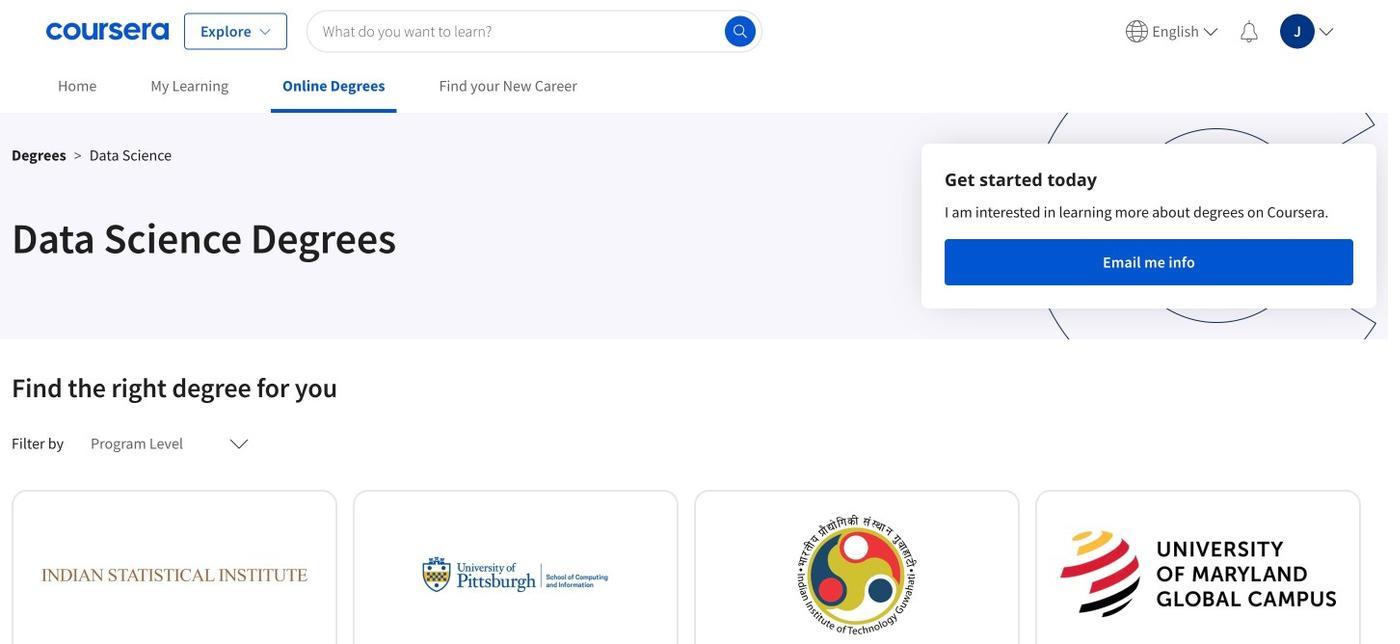 Task type: locate. For each thing, give the bounding box(es) containing it.
menu
[[1118, 0, 1342, 63]]

None search field
[[307, 10, 763, 53]]



Task type: describe. For each thing, give the bounding box(es) containing it.
coursera image
[[46, 16, 169, 47]]

What do you want to learn? text field
[[307, 10, 763, 53]]



Task type: vqa. For each thing, say whether or not it's contained in the screenshot.
Data
no



